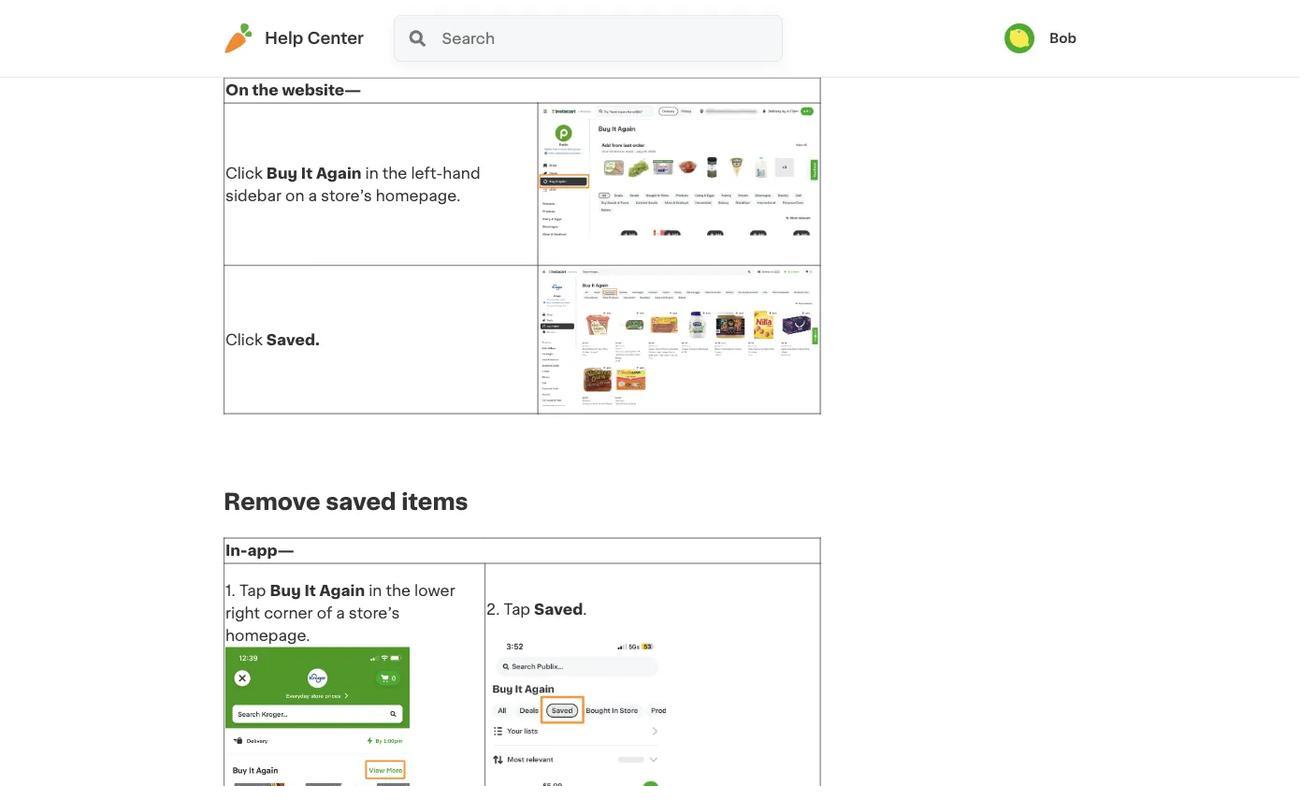 Task type: locate. For each thing, give the bounding box(es) containing it.
bob
[[1050, 32, 1077, 45]]

0 horizontal spatial tap
[[239, 583, 266, 598]]

buy up on
[[267, 166, 298, 181]]

0 vertical spatial again
[[316, 166, 362, 181]]

a right the of
[[336, 606, 345, 621]]

it up the 'corner'
[[305, 583, 316, 598]]

store's inside in the left-hand sidebar on a store's homepage.
[[321, 188, 372, 203]]

homepage. for right
[[226, 628, 310, 643]]

the inside in the lower right corner of a store's homepage.
[[386, 583, 411, 598]]

0 vertical spatial the
[[252, 83, 279, 98]]

the left left-
[[383, 166, 407, 181]]

1. tap buy it again
[[226, 583, 365, 598]]

1 click from the top
[[226, 166, 263, 181]]

in inside in the lower right corner of a store's homepage.
[[369, 583, 382, 598]]

1 horizontal spatial a
[[336, 606, 345, 621]]

homepage. inside in the left-hand sidebar on a store's homepage.
[[376, 188, 461, 203]]

user avatar image
[[1005, 23, 1035, 53]]

homepage. down left-
[[376, 188, 461, 203]]

store's inside in the lower right corner of a store's homepage.
[[349, 606, 400, 621]]

click left saved.
[[226, 332, 263, 347]]

1 vertical spatial tap
[[504, 602, 531, 617]]

2. tap saved .
[[487, 602, 587, 617]]

the
[[252, 83, 279, 98], [383, 166, 407, 181], [386, 583, 411, 598]]

0 horizontal spatial homepage.
[[226, 628, 310, 643]]

2 vertical spatial the
[[386, 583, 411, 598]]

a inside in the lower right corner of a store's homepage.
[[336, 606, 345, 621]]

click for click saved.
[[226, 332, 263, 347]]

again
[[316, 166, 362, 181], [320, 583, 365, 598]]

in inside in the left-hand sidebar on a store's homepage.
[[365, 166, 379, 181]]

on the website—
[[226, 83, 361, 98]]

homepage. inside in the lower right corner of a store's homepage.
[[226, 628, 310, 643]]

0 vertical spatial tap
[[239, 583, 266, 598]]

saved.
[[267, 332, 320, 347]]

1 horizontal spatial homepage.
[[376, 188, 461, 203]]

store's
[[321, 188, 372, 203], [349, 606, 400, 621]]

store's right the of
[[349, 606, 400, 621]]

tap right 2.
[[504, 602, 531, 617]]

a
[[308, 188, 317, 203], [336, 606, 345, 621]]

saved
[[534, 602, 583, 617]]

1 vertical spatial a
[[336, 606, 345, 621]]

remove
[[224, 491, 321, 513]]

buy up the 'corner'
[[270, 583, 301, 598]]

homepage. for hand
[[376, 188, 461, 203]]

center
[[307, 30, 364, 46]]

2 click from the top
[[226, 332, 263, 347]]

in-
[[226, 543, 248, 558]]

a for on
[[308, 188, 317, 203]]

the right on
[[252, 83, 279, 98]]

1 vertical spatial homepage.
[[226, 628, 310, 643]]

left-
[[411, 166, 443, 181]]

0 vertical spatial store's
[[321, 188, 372, 203]]

instacart image
[[224, 23, 254, 53]]

homepage.
[[376, 188, 461, 203], [226, 628, 310, 643]]

0 vertical spatial click
[[226, 166, 263, 181]]

a right on
[[308, 188, 317, 203]]

in left lower
[[369, 583, 382, 598]]

click
[[226, 166, 263, 181], [226, 332, 263, 347]]

0 vertical spatial in
[[365, 166, 379, 181]]

1 vertical spatial in
[[369, 583, 382, 598]]

on
[[226, 83, 249, 98]]

1 vertical spatial store's
[[349, 606, 400, 621]]

homepage. down the 'corner'
[[226, 628, 310, 643]]

click for click buy it again
[[226, 166, 263, 181]]

tap for 1.
[[239, 583, 266, 598]]

1 horizontal spatial tap
[[504, 602, 531, 617]]

1 vertical spatial the
[[383, 166, 407, 181]]

buy
[[267, 166, 298, 181], [270, 583, 301, 598]]

in
[[365, 166, 379, 181], [369, 583, 382, 598]]

0 vertical spatial homepage.
[[376, 188, 461, 203]]

the left lower
[[386, 583, 411, 598]]

store's right on
[[321, 188, 372, 203]]

in left left-
[[365, 166, 379, 181]]

0 horizontal spatial a
[[308, 188, 317, 203]]

0 vertical spatial a
[[308, 188, 317, 203]]

0 vertical spatial buy
[[267, 166, 298, 181]]

again up the of
[[320, 583, 365, 598]]

help
[[265, 30, 303, 46]]

1.
[[226, 583, 236, 598]]

tap right 1.
[[239, 583, 266, 598]]

it
[[301, 166, 313, 181], [305, 583, 316, 598]]

Search search field
[[440, 16, 782, 61]]

items
[[402, 491, 468, 513]]

it up on
[[301, 166, 313, 181]]

tap
[[239, 583, 266, 598], [504, 602, 531, 617]]

1 vertical spatial click
[[226, 332, 263, 347]]

click up sidebar
[[226, 166, 263, 181]]

again down website—
[[316, 166, 362, 181]]

a inside in the left-hand sidebar on a store's homepage.
[[308, 188, 317, 203]]

the inside in the left-hand sidebar on a store's homepage.
[[383, 166, 407, 181]]

help center
[[265, 30, 364, 46]]



Task type: describe. For each thing, give the bounding box(es) containing it.
the for lower
[[386, 583, 411, 598]]

sidebar
[[226, 188, 282, 203]]

remove saved items
[[224, 491, 468, 513]]

hand
[[443, 166, 481, 181]]

1 vertical spatial it
[[305, 583, 316, 598]]

.
[[583, 602, 587, 617]]

in for click buy it again
[[365, 166, 379, 181]]

a for of
[[336, 606, 345, 621]]

app—
[[247, 543, 294, 558]]

bob link
[[1005, 23, 1077, 53]]

saved
[[326, 491, 397, 513]]

store's for 1. tap buy it again
[[349, 606, 400, 621]]

in the lower right corner of a store's homepage.
[[226, 583, 455, 643]]

in-app—
[[226, 543, 294, 558]]

2.
[[487, 602, 500, 617]]

corner
[[264, 606, 313, 621]]

right
[[226, 606, 260, 621]]

store's for click buy it again
[[321, 188, 372, 203]]

website—
[[282, 83, 361, 98]]

the for website—
[[252, 83, 279, 98]]

of
[[317, 606, 332, 621]]

1 vertical spatial again
[[320, 583, 365, 598]]

the for left-
[[383, 166, 407, 181]]

on
[[286, 188, 305, 203]]

lower
[[415, 583, 455, 598]]

help center link
[[224, 23, 364, 53]]

1 vertical spatial buy
[[270, 583, 301, 598]]

tap for 2.
[[504, 602, 531, 617]]

click buy it again
[[226, 166, 362, 181]]

in the left-hand sidebar on a store's homepage.
[[226, 166, 481, 203]]

in for 1. tap buy it again
[[369, 583, 382, 598]]

click saved.
[[226, 332, 320, 347]]

0 vertical spatial it
[[301, 166, 313, 181]]



Task type: vqa. For each thing, say whether or not it's contained in the screenshot.
2nd Heroica from right
no



